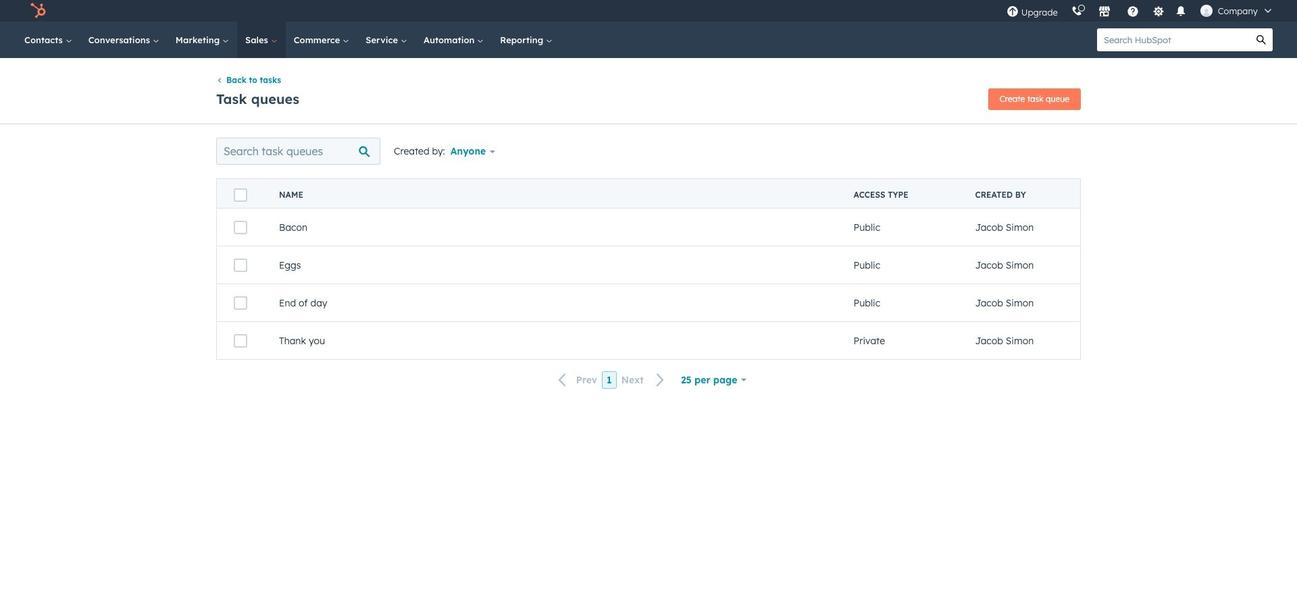 Task type: locate. For each thing, give the bounding box(es) containing it.
menu
[[1000, 0, 1281, 22]]

banner
[[216, 85, 1081, 110]]

jacob simon image
[[1201, 5, 1213, 17]]



Task type: describe. For each thing, give the bounding box(es) containing it.
marketplaces image
[[1099, 6, 1111, 18]]

pagination navigation
[[551, 371, 673, 389]]

Search HubSpot search field
[[1097, 28, 1250, 51]]

Search task queues search field
[[216, 138, 380, 165]]



Task type: vqa. For each thing, say whether or not it's contained in the screenshot.
"Clear all preferences"
no



